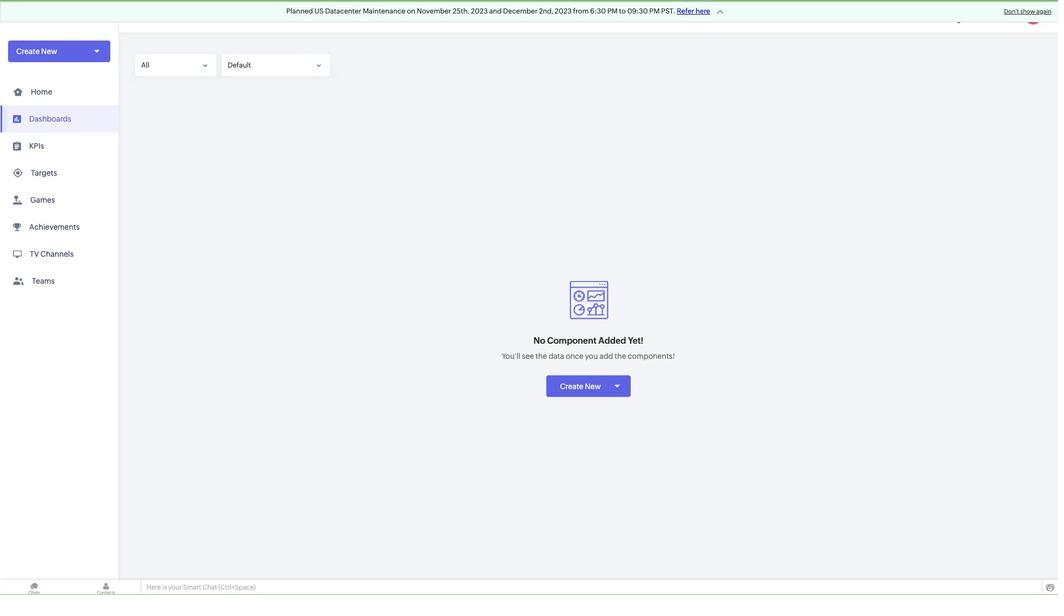 Task type: locate. For each thing, give the bounding box(es) containing it.
0 vertical spatial create
[[16, 47, 40, 56]]

motivator
[[24, 11, 64, 21]]

list
[[0, 78, 118, 295]]

add
[[600, 352, 613, 361]]

0 horizontal spatial the
[[536, 352, 547, 361]]

pst.
[[661, 7, 676, 15]]

achievements
[[29, 223, 80, 232]]

the
[[536, 352, 547, 361], [615, 352, 626, 361]]

create
[[16, 47, 40, 56], [560, 382, 583, 391]]

2023 right 2nd,
[[555, 7, 572, 15]]

0 vertical spatial new
[[41, 47, 57, 56]]

you'll see the data once you add the components!
[[502, 352, 675, 361]]

targets
[[31, 169, 57, 177]]

create new
[[16, 47, 57, 56], [560, 382, 601, 391]]

refer
[[677, 7, 694, 15]]

don't show again
[[1004, 8, 1052, 15]]

contacts image
[[72, 580, 140, 596]]

dashboards
[[29, 115, 71, 123]]

show
[[1020, 8, 1035, 15]]

pm
[[607, 7, 618, 15], [649, 7, 660, 15]]

create new down once
[[560, 382, 601, 391]]

planned us datacenter maintenance on november 25th, 2023 and december 2nd, 2023 from 6:30 pm to 09:30 pm pst. refer here
[[286, 7, 710, 15]]

2 2023 from the left
[[555, 7, 572, 15]]

1 vertical spatial create
[[560, 382, 583, 391]]

Default field
[[222, 54, 330, 76]]

don't
[[1004, 8, 1019, 15]]

december
[[503, 7, 538, 15]]

0 vertical spatial create new
[[16, 47, 57, 56]]

pm left to at the top right of page
[[607, 7, 618, 15]]

the right add
[[615, 352, 626, 361]]

0 horizontal spatial create
[[16, 47, 40, 56]]

pm left pst.
[[649, 7, 660, 15]]

you
[[585, 352, 598, 361]]

1 horizontal spatial 2023
[[555, 7, 572, 15]]

1 vertical spatial create new
[[560, 382, 601, 391]]

1 horizontal spatial create new
[[560, 382, 601, 391]]

new
[[41, 47, 57, 56], [585, 382, 601, 391]]

1 horizontal spatial new
[[585, 382, 601, 391]]

0 horizontal spatial 2023
[[471, 7, 488, 15]]

create down motivator on the top left
[[16, 47, 40, 56]]

2023
[[471, 7, 488, 15], [555, 7, 572, 15]]

1 horizontal spatial pm
[[649, 7, 660, 15]]

the right the see
[[536, 352, 547, 361]]

new down motivator on the top left
[[41, 47, 57, 56]]

list containing home
[[0, 78, 118, 295]]

and
[[489, 7, 502, 15]]

1 horizontal spatial the
[[615, 352, 626, 361]]

to
[[619, 7, 626, 15]]

2023 left and
[[471, 7, 488, 15]]

us
[[314, 7, 324, 15]]

new down you
[[585, 382, 601, 391]]

create new down motivator on the top left
[[16, 47, 57, 56]]

yet!
[[628, 336, 644, 346]]

create down once
[[560, 382, 583, 391]]

no
[[534, 336, 545, 346]]

0 horizontal spatial pm
[[607, 7, 618, 15]]

is
[[162, 584, 167, 592]]

1 the from the left
[[536, 352, 547, 361]]

0 horizontal spatial new
[[41, 47, 57, 56]]

6:30
[[590, 7, 606, 15]]

tv channels
[[30, 250, 74, 259]]



Task type: vqa. For each thing, say whether or not it's contained in the screenshot.
Profile image
no



Task type: describe. For each thing, give the bounding box(es) containing it.
data
[[549, 352, 564, 361]]

default
[[228, 61, 251, 69]]

games
[[30, 196, 55, 204]]

All field
[[135, 54, 216, 76]]

2 the from the left
[[615, 352, 626, 361]]

kpis
[[29, 142, 44, 150]]

here
[[696, 7, 710, 15]]

see
[[522, 352, 534, 361]]

maintenance
[[363, 7, 406, 15]]

0 horizontal spatial create new
[[16, 47, 57, 56]]

components!
[[628, 352, 675, 361]]

your
[[168, 584, 182, 592]]

09:30
[[627, 7, 648, 15]]

here is your smart chat (ctrl+space)
[[147, 584, 256, 592]]

25th,
[[453, 7, 470, 15]]

smart
[[183, 584, 201, 592]]

you'll
[[502, 352, 520, 361]]

no component added yet!
[[534, 336, 644, 346]]

all
[[141, 61, 150, 69]]

1 horizontal spatial create
[[560, 382, 583, 391]]

(ctrl+space)
[[218, 584, 256, 592]]

home
[[31, 88, 52, 96]]

1 vertical spatial new
[[585, 382, 601, 391]]

2nd,
[[539, 7, 553, 15]]

1 pm from the left
[[607, 7, 618, 15]]

on
[[407, 7, 415, 15]]

again
[[1036, 8, 1052, 15]]

component
[[547, 336, 597, 346]]

2 pm from the left
[[649, 7, 660, 15]]

added
[[599, 336, 626, 346]]

don't show again link
[[1004, 8, 1052, 15]]

1 2023 from the left
[[471, 7, 488, 15]]

user image
[[1025, 8, 1042, 25]]

once
[[566, 352, 584, 361]]

chats image
[[0, 580, 68, 596]]

here
[[147, 584, 161, 592]]

from
[[573, 7, 589, 15]]

planned
[[286, 7, 313, 15]]

datacenter
[[325, 7, 361, 15]]

teams
[[32, 277, 55, 286]]

channels
[[40, 250, 74, 259]]

november
[[417, 7, 451, 15]]

refer here link
[[677, 7, 710, 15]]

tv
[[30, 250, 39, 259]]

chat
[[203, 584, 217, 592]]



